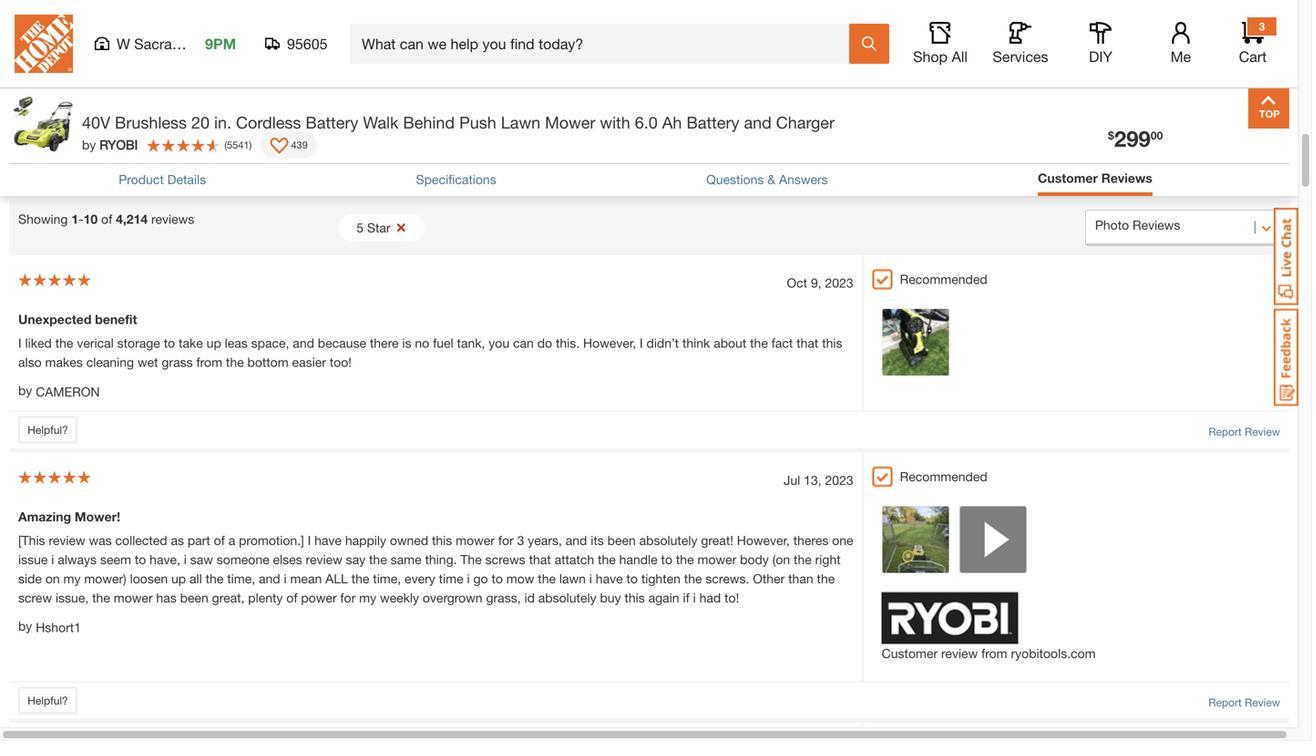 Task type: describe. For each thing, give the bounding box(es) containing it.
behind
[[403, 113, 455, 132]]

diy
[[1090, 48, 1113, 65]]

9,
[[811, 275, 822, 290]]

i right if
[[693, 590, 696, 605]]

1 vertical spatial for
[[340, 590, 356, 605]]

from inside the unexpected benefit i liked the verical storage to take up leas space, and because there is no fuel tank, you can do this.  however, i didn't think about the fact that this also makes cleaning wet grass from the bottom easier too!
[[196, 355, 222, 370]]

and left charger
[[744, 113, 772, 132]]

10
[[83, 212, 98, 227]]

299
[[1115, 125, 1151, 151]]

0 horizontal spatial i
[[18, 336, 22, 351]]

the left fact
[[750, 336, 768, 351]]

1 vertical spatial this
[[432, 533, 452, 548]]

0 vertical spatial for
[[499, 533, 514, 548]]

can
[[513, 336, 534, 351]]

lawn
[[560, 571, 586, 586]]

recommended for jul 13, 2023
[[900, 469, 988, 484]]

all
[[326, 571, 348, 586]]

issue
[[18, 552, 48, 567]]

lawn
[[501, 113, 541, 132]]

benefit
[[95, 312, 137, 327]]

hshort1
[[36, 620, 81, 635]]

reviews
[[151, 212, 194, 227]]

of inside showing 1 - 10 of 4,214 reviews 5 star
[[101, 212, 112, 227]]

oct 9, 2023
[[787, 275, 854, 290]]

i down elses
[[284, 571, 287, 586]]

to down collected on the bottom left of the page
[[135, 552, 146, 567]]

live chat image
[[1275, 208, 1299, 305]]

customer review from ryobitools.com
[[882, 646, 1096, 661]]

buy
[[600, 590, 621, 605]]

by for by hshort1
[[18, 619, 32, 634]]

to!
[[725, 590, 740, 605]]

(on
[[773, 552, 791, 567]]

this.
[[556, 336, 580, 351]]

power
[[301, 590, 337, 605]]

top button
[[1249, 88, 1290, 129]]

2 battery from the left
[[687, 113, 740, 132]]

439 button
[[261, 131, 317, 159]]

that inside amazing mower! [this review was collected as part of a promotion.] i have happily owned this mower for 3 years, and its been absolutely great! however, theres one issue i always seem to have, i saw someone elses review say the same thing. the screws that attatch the handle to the mower body (on the right side on my mower) loosen up all the time, and i mean all the time, every time i go to mow the lawn i have to tighten the screws. other than the screw issue, the mower has been great, plenty of power for my weekly overgrown grass, id absolutely buy this again if i had to!
[[529, 552, 551, 567]]

cleaning
[[86, 355, 134, 370]]

screw
[[18, 590, 52, 605]]

i inside amazing mower! [this review was collected as part of a promotion.] i have happily owned this mower for 3 years, and its been absolutely great! however, theres one issue i always seem to have, i saw someone elses review say the same thing. the screws that attatch the handle to the mower body (on the right side on my mower) loosen up all the time, and i mean all the time, every time i go to mow the lawn i have to tighten the screws. other than the screw issue, the mower has been great, plenty of power for my weekly overgrown grass, id absolutely buy this again if i had to!
[[308, 533, 311, 548]]

every
[[405, 571, 436, 586]]

shop all
[[914, 48, 968, 65]]

push
[[460, 113, 497, 132]]

helpful? for cameron
[[28, 423, 68, 436]]

part
[[188, 533, 210, 548]]

walk
[[363, 113, 399, 132]]

someone
[[217, 552, 270, 567]]

( 5541 )
[[224, 139, 252, 151]]

the home depot logo image
[[15, 15, 73, 73]]

1 battery from the left
[[306, 113, 359, 132]]

2 time, from the left
[[373, 571, 401, 586]]

display image
[[270, 138, 288, 156]]

to right go
[[492, 571, 503, 586]]

00
[[1151, 129, 1164, 142]]

say
[[346, 552, 366, 567]]

report for [this review was collected as part of a promotion.] i have happily owned this mower for 3 years, and its been absolutely great! however, theres one issue i always seem to have, i saw someone elses review say the same thing. the screws that attatch the handle to the mower body (on the right side on my mower) loosen up all the time, and i mean all the time, every time i go to mow the lawn i have to tighten the screws. other than the screw issue, the mower has been great, plenty of power for my weekly overgrown grass, id absolutely buy this again if i had to!
[[1209, 696, 1242, 709]]

its
[[591, 533, 604, 548]]

)
[[249, 139, 252, 151]]

the up than
[[794, 552, 812, 567]]

40v
[[82, 113, 110, 132]]

$ 299 00
[[1109, 125, 1164, 151]]

[this
[[18, 533, 45, 548]]

thing.
[[425, 552, 457, 567]]

2 vertical spatial review
[[942, 646, 978, 661]]

fuel
[[433, 336, 454, 351]]

handle
[[620, 552, 658, 567]]

unexpected
[[18, 312, 92, 327]]

and inside the unexpected benefit i liked the verical storage to take up leas space, and because there is no fuel tank, you can do this.  however, i didn't think about the fact that this also makes cleaning wet grass from the bottom easier too!
[[293, 336, 314, 351]]

verified purchases only
[[613, 168, 748, 183]]

1 time, from the left
[[227, 571, 255, 586]]

oct
[[787, 275, 808, 290]]

2023 for oct 9, 2023
[[826, 275, 854, 290]]

questions
[[707, 172, 764, 187]]

13,
[[804, 473, 822, 488]]

purchases
[[658, 168, 718, 183]]

feedback link image
[[1275, 308, 1299, 407]]

the right all
[[206, 571, 224, 586]]

verified purchases only button
[[602, 155, 759, 191]]

report for i liked the verical storage to take up leas space, and because there is no fuel tank, you can do this.  however, i didn't think about the fact that this also makes cleaning wet grass from the bottom easier too!
[[1209, 425, 1242, 438]]

1 horizontal spatial mower
[[456, 533, 495, 548]]

1 star symbol image from the left
[[409, 168, 424, 181]]

to inside the unexpected benefit i liked the verical storage to take up leas space, and because there is no fuel tank, you can do this.  however, i didn't think about the fact that this also makes cleaning wet grass from the bottom easier too!
[[164, 336, 175, 351]]

the up if
[[685, 571, 703, 586]]

reviews
[[1102, 170, 1153, 186]]

the down say
[[352, 571, 370, 586]]

up inside amazing mower! [this review was collected as part of a promotion.] i have happily owned this mower for 3 years, and its been absolutely great! however, theres one issue i always seem to have, i saw someone elses review say the same thing. the screws that attatch the handle to the mower body (on the right side on my mower) loosen up all the time, and i mean all the time, every time i go to mow the lawn i have to tighten the screws. other than the screw issue, the mower has been great, plenty of power for my weekly overgrown grass, id absolutely buy this again if i had to!
[[171, 571, 186, 586]]

if
[[683, 590, 690, 605]]

one
[[833, 533, 854, 548]]

all
[[190, 571, 202, 586]]

0 vertical spatial my
[[63, 571, 81, 586]]

liked
[[25, 336, 52, 351]]

report review button for [this review was collected as part of a promotion.] i have happily owned this mower for 3 years, and its been absolutely great! however, theres one issue i always seem to have, i saw someone elses review say the same thing. the screws that attatch the handle to the mower body (on the right side on my mower) loosen up all the time, and i mean all the time, every time i go to mow the lawn i have to tighten the screws. other than the screw issue, the mower has been great, plenty of power for my weekly overgrown grass, id absolutely buy this again if i had to!
[[1209, 694, 1281, 711]]

me
[[1171, 48, 1192, 65]]

than
[[789, 571, 814, 586]]

there
[[370, 336, 399, 351]]

services button
[[992, 22, 1050, 66]]

customer for customer review from ryobitools.com
[[882, 646, 938, 661]]

1 vertical spatial absolutely
[[539, 590, 597, 605]]

specifications
[[416, 172, 497, 187]]

2 horizontal spatial mower
[[698, 552, 737, 567]]

grass
[[162, 355, 193, 370]]

years,
[[528, 533, 562, 548]]

however, inside the unexpected benefit i liked the verical storage to take up leas space, and because there is no fuel tank, you can do this.  however, i didn't think about the fact that this also makes cleaning wet grass from the bottom easier too!
[[584, 336, 636, 351]]

also
[[18, 355, 42, 370]]

5541
[[227, 139, 249, 151]]

bottom
[[248, 355, 289, 370]]

1 horizontal spatial from
[[982, 646, 1008, 661]]

1 horizontal spatial of
[[214, 533, 225, 548]]

mower)
[[84, 571, 127, 586]]

review for [this review was collected as part of a promotion.] i have happily owned this mower for 3 years, and its been absolutely great! however, theres one issue i always seem to have, i saw someone elses review say the same thing. the screws that attatch the handle to the mower body (on the right side on my mower) loosen up all the time, and i mean all the time, every time i go to mow the lawn i have to tighten the screws. other than the screw issue, the mower has been great, plenty of power for my weekly overgrown grass, id absolutely buy this again if i had to!
[[1246, 696, 1281, 709]]

product image image
[[14, 97, 73, 156]]

95605
[[287, 35, 328, 52]]

by for by ryobi
[[82, 137, 96, 152]]

3 inside cart 3
[[1260, 20, 1266, 33]]

i right lawn
[[590, 571, 593, 586]]

verical
[[77, 336, 114, 351]]

charger
[[777, 113, 835, 132]]

95605 button
[[265, 35, 328, 53]]

439
[[291, 139, 308, 151]]

&
[[768, 172, 776, 187]]

report review button for i liked the verical storage to take up leas space, and because there is no fuel tank, you can do this.  however, i didn't think about the fact that this also makes cleaning wet grass from the bottom easier too!
[[1209, 423, 1281, 440]]

screws
[[486, 552, 526, 567]]

however, inside amazing mower! [this review was collected as part of a promotion.] i have happily owned this mower for 3 years, and its been absolutely great! however, theres one issue i always seem to have, i saw someone elses review say the same thing. the screws that attatch the handle to the mower body (on the right side on my mower) loosen up all the time, and i mean all the time, every time i go to mow the lawn i have to tighten the screws. other than the screw issue, the mower has been great, plenty of power for my weekly overgrown grass, id absolutely buy this again if i had to!
[[737, 533, 790, 548]]

What can we help you find today? search field
[[362, 25, 849, 63]]

tank,
[[457, 336, 485, 351]]

the down leas
[[226, 355, 244, 370]]

brushless
[[115, 113, 187, 132]]

sacramento
[[134, 35, 213, 52]]

logo image
[[882, 592, 1019, 644]]

i left go
[[467, 571, 470, 586]]

3 inside amazing mower! [this review was collected as part of a promotion.] i have happily owned this mower for 3 years, and its been absolutely great! however, theres one issue i always seem to have, i saw someone elses review say the same thing. the screws that attatch the handle to the mower body (on the right side on my mower) loosen up all the time, and i mean all the time, every time i go to mow the lawn i have to tighten the screws. other than the screw issue, the mower has been great, plenty of power for my weekly overgrown grass, id absolutely buy this again if i had to!
[[517, 533, 525, 548]]

with
[[600, 113, 631, 132]]

was
[[89, 533, 112, 548]]



Task type: locate. For each thing, give the bounding box(es) containing it.
1 vertical spatial of
[[214, 533, 225, 548]]

no
[[415, 336, 430, 351]]

star symbol image
[[409, 168, 424, 181], [462, 168, 476, 181]]

in.
[[214, 113, 232, 132]]

however, right this.
[[584, 336, 636, 351]]

3 up cart
[[1260, 20, 1266, 33]]

0 horizontal spatial customer
[[882, 646, 938, 661]]

2 vertical spatial mower
[[114, 590, 153, 605]]

for
[[499, 533, 514, 548], [340, 590, 356, 605]]

ah
[[663, 113, 682, 132]]

cameron
[[36, 384, 100, 399]]

0 vertical spatial from
[[196, 355, 222, 370]]

fact
[[772, 336, 794, 351]]

1 horizontal spatial star symbol image
[[462, 168, 476, 181]]

0 horizontal spatial review
[[49, 533, 85, 548]]

the right say
[[369, 552, 387, 567]]

absolutely down lawn
[[539, 590, 597, 605]]

0 vertical spatial absolutely
[[640, 533, 698, 548]]

my
[[63, 571, 81, 586], [359, 590, 377, 605]]

0 vertical spatial helpful?
[[28, 423, 68, 436]]

0 vertical spatial report review
[[1209, 425, 1281, 438]]

that
[[797, 336, 819, 351], [529, 552, 551, 567]]

for up screws
[[499, 533, 514, 548]]

jul
[[784, 473, 801, 488]]

0 vertical spatial however,
[[584, 336, 636, 351]]

1 horizontal spatial up
[[207, 336, 221, 351]]

0 horizontal spatial up
[[171, 571, 186, 586]]

2 vertical spatial by
[[18, 619, 32, 634]]

product details button
[[119, 170, 206, 189], [119, 170, 206, 189]]

1 vertical spatial my
[[359, 590, 377, 605]]

time,
[[227, 571, 255, 586], [373, 571, 401, 586]]

customer reviews
[[1039, 170, 1153, 186]]

report review for [this review was collected as part of a promotion.] i have happily owned this mower for 3 years, and its been absolutely great! however, theres one issue i always seem to have, i saw someone elses review say the same thing. the screws that attatch the handle to the mower body (on the right side on my mower) loosen up all the time, and i mean all the time, every time i go to mow the lawn i have to tighten the screws. other than the screw issue, the mower has been great, plenty of power for my weekly overgrown grass, id absolutely buy this again if i had to!
[[1209, 696, 1281, 709]]

2 horizontal spatial review
[[942, 646, 978, 661]]

2 report from the top
[[1209, 696, 1242, 709]]

i left the saw
[[184, 552, 187, 567]]

2 recommended from the top
[[900, 469, 988, 484]]

1 horizontal spatial that
[[797, 336, 819, 351]]

2 vertical spatial of
[[287, 590, 298, 605]]

me button
[[1152, 22, 1211, 66]]

the up makes
[[55, 336, 73, 351]]

1 2023 from the top
[[826, 275, 854, 290]]

the down its
[[598, 552, 616, 567]]

to up tighten
[[662, 552, 673, 567]]

have up buy
[[596, 571, 623, 586]]

been right its
[[608, 533, 636, 548]]

3 inside button
[[455, 168, 462, 183]]

1 vertical spatial up
[[171, 571, 186, 586]]

grass,
[[486, 590, 521, 605]]

1 vertical spatial report
[[1209, 696, 1242, 709]]

0 horizontal spatial have
[[315, 533, 342, 548]]

Search text field
[[18, 145, 284, 182]]

1 horizontal spatial have
[[596, 571, 623, 586]]

that down years,
[[529, 552, 551, 567]]

by down the "screw" on the left of page
[[18, 619, 32, 634]]

absolutely
[[640, 533, 698, 548], [539, 590, 597, 605]]

by inside the by cameron
[[18, 383, 32, 398]]

1 vertical spatial mower
[[698, 552, 737, 567]]

0 vertical spatial up
[[207, 336, 221, 351]]

w sacramento 9pm
[[117, 35, 236, 52]]

for down all at the left
[[340, 590, 356, 605]]

had
[[700, 590, 721, 605]]

mean
[[290, 571, 322, 586]]

that inside the unexpected benefit i liked the verical storage to take up leas space, and because there is no fuel tank, you can do this.  however, i didn't think about the fact that this also makes cleaning wet grass from the bottom easier too!
[[797, 336, 819, 351]]

1 report review button from the top
[[1209, 423, 1281, 440]]

1 horizontal spatial this
[[625, 590, 645, 605]]

i right promotion.]
[[308, 533, 311, 548]]

0 horizontal spatial for
[[340, 590, 356, 605]]

this right buy
[[625, 590, 645, 605]]

from down logo
[[982, 646, 1008, 661]]

3 left years,
[[517, 533, 525, 548]]

report review for i liked the verical storage to take up leas space, and because there is no fuel tank, you can do this.  however, i didn't think about the fact that this also makes cleaning wet grass from the bottom easier too!
[[1209, 425, 1281, 438]]

helpful? down hshort1 button
[[28, 694, 68, 707]]

and up plenty
[[259, 571, 280, 586]]

cart
[[1240, 48, 1268, 65]]

mower
[[545, 113, 596, 132]]

this inside the unexpected benefit i liked the verical storage to take up leas space, and because there is no fuel tank, you can do this.  however, i didn't think about the fact that this also makes cleaning wet grass from the bottom easier too!
[[823, 336, 843, 351]]

1 helpful? button from the top
[[18, 416, 77, 443]]

1 vertical spatial helpful? button
[[18, 687, 77, 714]]

1 horizontal spatial i
[[308, 533, 311, 548]]

however, up body
[[737, 533, 790, 548]]

0 vertical spatial been
[[608, 533, 636, 548]]

time, up weekly
[[373, 571, 401, 586]]

9pm
[[205, 35, 236, 52]]

0 horizontal spatial star symbol image
[[409, 168, 424, 181]]

1 horizontal spatial review
[[306, 552, 343, 567]]

1 review from the top
[[1246, 425, 1281, 438]]

my up "issue,"
[[63, 571, 81, 586]]

that right fact
[[797, 336, 819, 351]]

2 vertical spatial this
[[625, 590, 645, 605]]

only
[[722, 168, 748, 183]]

the up tighten
[[676, 552, 694, 567]]

is
[[402, 336, 412, 351]]

this right fact
[[823, 336, 843, 351]]

by hshort1
[[18, 619, 81, 635]]

0 horizontal spatial absolutely
[[539, 590, 597, 605]]

questions & answers button
[[707, 170, 828, 189], [707, 170, 828, 189]]

2 vertical spatial 3
[[517, 533, 525, 548]]

because
[[318, 336, 366, 351]]

of left a
[[214, 533, 225, 548]]

1 vertical spatial report review
[[1209, 696, 1281, 709]]

helpful? button down hshort1 button
[[18, 687, 77, 714]]

i left liked
[[18, 336, 22, 351]]

2 helpful? from the top
[[28, 694, 68, 707]]

star symbol image down push
[[462, 168, 476, 181]]

all
[[952, 48, 968, 65]]

2 star symbol image from the left
[[462, 168, 476, 181]]

1 vertical spatial 3
[[455, 168, 462, 183]]

and up easier
[[293, 336, 314, 351]]

star
[[367, 220, 391, 235]]

time, down someone
[[227, 571, 255, 586]]

of right 10
[[101, 212, 112, 227]]

2 review from the top
[[1246, 696, 1281, 709]]

1 horizontal spatial battery
[[687, 113, 740, 132]]

1 vertical spatial helpful?
[[28, 694, 68, 707]]

0 horizontal spatial been
[[180, 590, 209, 605]]

mower up the at the bottom left of the page
[[456, 533, 495, 548]]

report review button
[[1209, 423, 1281, 440], [1209, 694, 1281, 711]]

0 vertical spatial review
[[1246, 425, 1281, 438]]

review
[[1246, 425, 1281, 438], [1246, 696, 1281, 709]]

2023 for jul 13, 2023
[[826, 473, 854, 488]]

0 horizontal spatial this
[[432, 533, 452, 548]]

1 horizontal spatial absolutely
[[640, 533, 698, 548]]

theres
[[794, 533, 829, 548]]

helpful? button for cameron
[[18, 416, 77, 443]]

go
[[474, 571, 488, 586]]

helpful? for hshort1
[[28, 694, 68, 707]]

you
[[489, 336, 510, 351]]

leas
[[225, 336, 248, 351]]

tighten
[[642, 571, 681, 586]]

however,
[[584, 336, 636, 351], [737, 533, 790, 548]]

1 horizontal spatial time,
[[373, 571, 401, 586]]

been down all
[[180, 590, 209, 605]]

2023 right 9,
[[826, 275, 854, 290]]

customer left reviews
[[1039, 170, 1099, 186]]

up left leas
[[207, 336, 221, 351]]

my left weekly
[[359, 590, 377, 605]]

right
[[816, 552, 841, 567]]

review up all at the left
[[306, 552, 343, 567]]

0 vertical spatial 2023
[[826, 275, 854, 290]]

helpful? down the by cameron
[[28, 423, 68, 436]]

2 horizontal spatial of
[[287, 590, 298, 605]]

up inside the unexpected benefit i liked the verical storage to take up leas space, and because there is no fuel tank, you can do this.  however, i didn't think about the fact that this also makes cleaning wet grass from the bottom easier too!
[[207, 336, 221, 351]]

1 vertical spatial that
[[529, 552, 551, 567]]

1 vertical spatial recommended
[[900, 469, 988, 484]]

1 recommended from the top
[[900, 272, 988, 287]]

$
[[1109, 129, 1115, 142]]

review up the always
[[49, 533, 85, 548]]

customer down logo
[[882, 646, 938, 661]]

battery up 439
[[306, 113, 359, 132]]

this
[[823, 336, 843, 351], [432, 533, 452, 548], [625, 590, 645, 605]]

0 vertical spatial have
[[315, 533, 342, 548]]

of down mean
[[287, 590, 298, 605]]

2 helpful? button from the top
[[18, 687, 77, 714]]

the left lawn
[[538, 571, 556, 586]]

a
[[229, 533, 235, 548]]

1 report from the top
[[1209, 425, 1242, 438]]

space,
[[251, 336, 289, 351]]

2 horizontal spatial i
[[640, 336, 643, 351]]

0 vertical spatial review
[[49, 533, 85, 548]]

1 report review from the top
[[1209, 425, 1281, 438]]

2 report review from the top
[[1209, 696, 1281, 709]]

helpful? button for hshort1
[[18, 687, 77, 714]]

0 horizontal spatial that
[[529, 552, 551, 567]]

to up grass
[[164, 336, 175, 351]]

didn't
[[647, 336, 679, 351]]

2 2023 from the top
[[826, 473, 854, 488]]

by ryobi
[[82, 137, 138, 152]]

customer for customer reviews
[[1039, 170, 1099, 186]]

amazing mower! [this review was collected as part of a promotion.] i have happily owned this mower for 3 years, and its been absolutely great! however, theres one issue i always seem to have, i saw someone elses review say the same thing. the screws that attatch the handle to the mower body (on the right side on my mower) loosen up all the time, and i mean all the time, every time i go to mow the lawn i have to tighten the screws. other than the screw issue, the mower has been great, plenty of power for my weekly overgrown grass, id absolutely buy this again if i had to!
[[18, 509, 854, 605]]

the down mower)
[[92, 590, 110, 605]]

0 vertical spatial report review button
[[1209, 423, 1281, 440]]

3 down 40v brushless 20 in. cordless battery walk behind push lawn mower with 6.0 ah battery and charger
[[455, 168, 462, 183]]

1 horizontal spatial however,
[[737, 533, 790, 548]]

0 vertical spatial by
[[82, 137, 96, 152]]

0 horizontal spatial battery
[[306, 113, 359, 132]]

2 horizontal spatial 3
[[1260, 20, 1266, 33]]

0 horizontal spatial however,
[[584, 336, 636, 351]]

0 vertical spatial recommended
[[900, 272, 988, 287]]

0 vertical spatial helpful? button
[[18, 416, 77, 443]]

think
[[683, 336, 711, 351]]

0 vertical spatial that
[[797, 336, 819, 351]]

2023 right 13,
[[826, 473, 854, 488]]

1 vertical spatial have
[[596, 571, 623, 586]]

great,
[[212, 590, 245, 605]]

1 horizontal spatial my
[[359, 590, 377, 605]]

1 helpful? from the top
[[28, 423, 68, 436]]

to
[[164, 336, 175, 351], [135, 552, 146, 567], [662, 552, 673, 567], [492, 571, 503, 586], [627, 571, 638, 586]]

6.0
[[635, 113, 658, 132]]

absolutely up handle
[[640, 533, 698, 548]]

up left all
[[171, 571, 186, 586]]

by for by cameron
[[18, 383, 32, 398]]

1 horizontal spatial customer
[[1039, 170, 1099, 186]]

3 button
[[444, 155, 487, 191]]

1
[[71, 212, 79, 227]]

owned
[[390, 533, 429, 548]]

-
[[79, 212, 83, 227]]

i up on
[[51, 552, 54, 567]]

ryobitools.com
[[1012, 646, 1096, 661]]

1 horizontal spatial for
[[499, 533, 514, 548]]

helpful? button down the by cameron
[[18, 416, 77, 443]]

1 vertical spatial been
[[180, 590, 209, 605]]

0 vertical spatial 3
[[1260, 20, 1266, 33]]

0 horizontal spatial my
[[63, 571, 81, 586]]

questions & answers
[[707, 172, 828, 187]]

1 vertical spatial 2023
[[826, 473, 854, 488]]

cameron button
[[36, 382, 100, 402]]

storage
[[117, 336, 160, 351]]

star symbol image left 3 button
[[409, 168, 424, 181]]

the down right
[[817, 571, 835, 586]]

0 horizontal spatial time,
[[227, 571, 255, 586]]

0 horizontal spatial mower
[[114, 590, 153, 605]]

by down '40v'
[[82, 137, 96, 152]]

1 vertical spatial however,
[[737, 533, 790, 548]]

(
[[224, 139, 227, 151]]

star symbol image inside 3 button
[[462, 168, 476, 181]]

i
[[18, 336, 22, 351], [640, 336, 643, 351], [308, 533, 311, 548]]

services
[[993, 48, 1049, 65]]

mower down great! at right bottom
[[698, 552, 737, 567]]

review for i liked the verical storage to take up leas space, and because there is no fuel tank, you can do this.  however, i didn't think about the fact that this also makes cleaning wet grass from the bottom easier too!
[[1246, 425, 1281, 438]]

loosen
[[130, 571, 168, 586]]

2 horizontal spatial this
[[823, 336, 843, 351]]

review down logo
[[942, 646, 978, 661]]

0 vertical spatial of
[[101, 212, 112, 227]]

hshort1 button
[[36, 618, 81, 637]]

1 vertical spatial report review button
[[1209, 694, 1281, 711]]

i
[[51, 552, 54, 567], [184, 552, 187, 567], [284, 571, 287, 586], [467, 571, 470, 586], [590, 571, 593, 586], [693, 590, 696, 605]]

this up thing. on the left bottom of the page
[[432, 533, 452, 548]]

1 vertical spatial review
[[1246, 696, 1281, 709]]

1 horizontal spatial been
[[608, 533, 636, 548]]

makes
[[45, 355, 83, 370]]

diy button
[[1072, 22, 1131, 66]]

by inside by hshort1
[[18, 619, 32, 634]]

0 vertical spatial this
[[823, 336, 843, 351]]

1 vertical spatial by
[[18, 383, 32, 398]]

from down take
[[196, 355, 222, 370]]

report review
[[1209, 425, 1281, 438], [1209, 696, 1281, 709]]

have left happily
[[315, 533, 342, 548]]

0 horizontal spatial from
[[196, 355, 222, 370]]

and up attatch
[[566, 533, 587, 548]]

0 horizontal spatial 3
[[455, 168, 462, 183]]

ryobi
[[100, 137, 138, 152]]

3
[[1260, 20, 1266, 33], [455, 168, 462, 183], [517, 533, 525, 548]]

to down handle
[[627, 571, 638, 586]]

0 vertical spatial report
[[1209, 425, 1242, 438]]

recommended for oct 9, 2023
[[900, 272, 988, 287]]

mower down the loosen at the left bottom of page
[[114, 590, 153, 605]]

great!
[[701, 533, 734, 548]]

battery right ah
[[687, 113, 740, 132]]

i left the didn't
[[640, 336, 643, 351]]

have
[[315, 533, 342, 548], [596, 571, 623, 586]]

by down also
[[18, 383, 32, 398]]

1 vertical spatial from
[[982, 646, 1008, 661]]

elses
[[273, 552, 302, 567]]

0 vertical spatial customer
[[1039, 170, 1099, 186]]

2 report review button from the top
[[1209, 694, 1281, 711]]

helpful? button
[[18, 416, 77, 443], [18, 687, 77, 714]]

0 horizontal spatial of
[[101, 212, 112, 227]]

shop
[[914, 48, 948, 65]]

1 horizontal spatial 3
[[517, 533, 525, 548]]

1 vertical spatial customer
[[882, 646, 938, 661]]

screws.
[[706, 571, 750, 586]]

1 vertical spatial review
[[306, 552, 343, 567]]

and
[[744, 113, 772, 132], [293, 336, 314, 351], [566, 533, 587, 548], [259, 571, 280, 586]]

0 vertical spatial mower
[[456, 533, 495, 548]]

w
[[117, 35, 130, 52]]



Task type: vqa. For each thing, say whether or not it's contained in the screenshot.
M18 18-VOLT 5.0 AH LITHIUM-ION XC EXTENDED CAPACITY BATTERY PACK image
no



